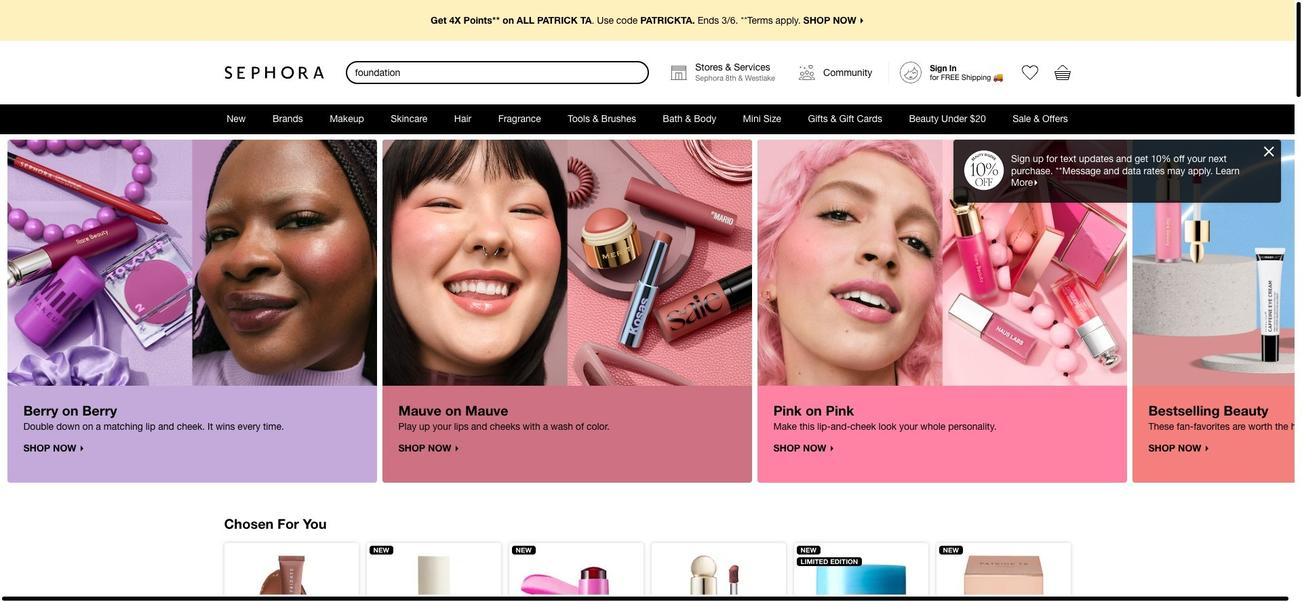 Task type: vqa. For each thing, say whether or not it's contained in the screenshot.
Cheek in the MILK MAKEUP LIP + CHEEK CREAM BLUSH STICK 11 COLORS
no



Task type: describe. For each thing, give the bounding box(es) containing it.
rare beauty by selena gomez - soft pinch liquid blush image
[[663, 555, 775, 603]]

Search search field
[[347, 62, 648, 83]]

sephora homepage image
[[224, 66, 324, 79]]

milk makeup - cooling water jelly tint lip + cheek blush stain image
[[520, 555, 633, 603]]

patrick ta - major headlines double-take crème & powder blush duo image
[[948, 555, 1060, 603]]

summer fridays - dream lip oil for moisturizing sheer coverage image
[[378, 555, 490, 603]]



Task type: locate. For each thing, give the bounding box(es) containing it.
section
[[0, 0, 1295, 595]]

laneige - lip sleeping mask intense hydration with vitamin c image
[[805, 555, 918, 603]]

go to basket image
[[1055, 64, 1071, 81]]

None field
[[346, 61, 650, 84]]

close message image
[[1265, 147, 1275, 157]]

None search field
[[346, 61, 650, 84]]

summer fridays - lip butter balm for hydration & shine image
[[235, 555, 348, 603]]



